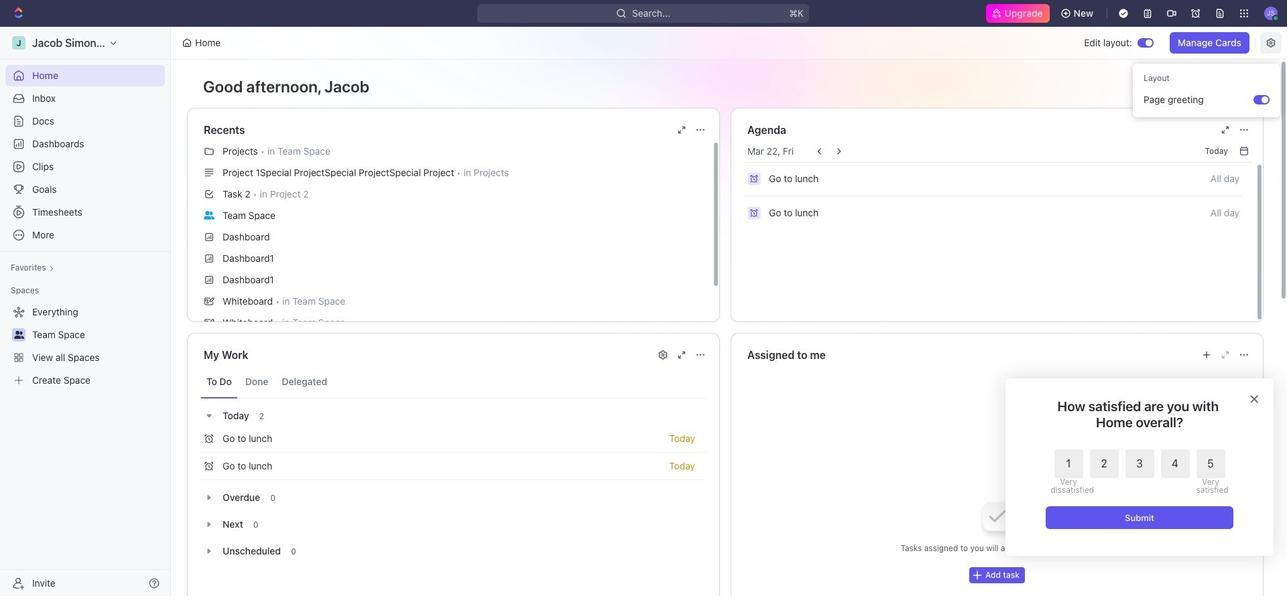 Task type: describe. For each thing, give the bounding box(es) containing it.
sidebar navigation
[[0, 27, 171, 597]]



Task type: vqa. For each thing, say whether or not it's contained in the screenshot.
option group
yes



Task type: locate. For each thing, give the bounding box(es) containing it.
option group
[[1051, 450, 1225, 495]]

dialog
[[1005, 379, 1274, 556]]

tree inside the sidebar navigation
[[5, 302, 165, 391]]

tree
[[5, 302, 165, 391]]



